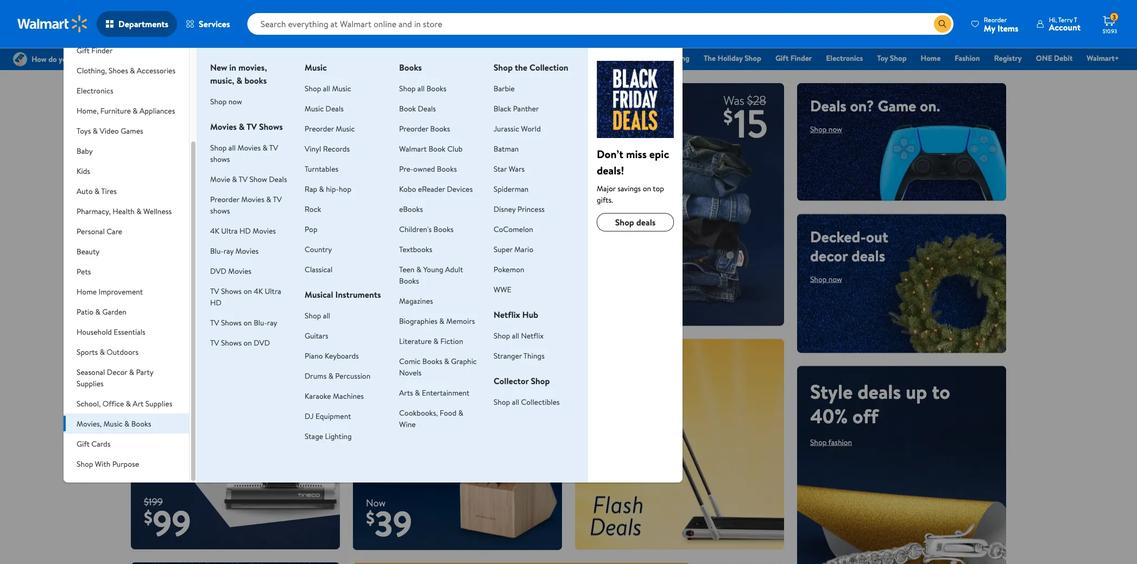 Task type: locate. For each thing, give the bounding box(es) containing it.
supplies for school, office & art supplies
[[145, 398, 172, 409]]

pokemon link
[[494, 264, 525, 274]]

1 vertical spatial hd
[[210, 297, 222, 308]]

0 horizontal spatial 4k
[[210, 225, 220, 236]]

books down club
[[437, 163, 457, 174]]

1 horizontal spatial $
[[366, 506, 375, 530]]

& inside shop all movies & tv shows
[[263, 142, 268, 153]]

1 horizontal spatial electronics
[[827, 53, 864, 63]]

40% inside up to 40% off sports gear
[[629, 351, 659, 372]]

registry link
[[990, 52, 1027, 64]]

deals
[[637, 216, 656, 228], [852, 245, 886, 266], [200, 247, 244, 274], [410, 351, 444, 372], [858, 378, 902, 405]]

movies down movie & tv show deals
[[241, 194, 265, 204]]

books up "book deals" link
[[427, 83, 447, 93]]

adult
[[445, 264, 463, 274]]

all for musical instruments
[[323, 310, 330, 321]]

4k up tv shows on blu-ray link on the left
[[254, 286, 263, 296]]

kobo ereader devices
[[399, 183, 473, 194]]

shop now link for home deals up to 30% off
[[144, 330, 176, 341]]

& inside 'school, office & art supplies' dropdown button
[[126, 398, 131, 409]]

home
[[921, 53, 941, 63], [144, 247, 195, 274], [77, 286, 97, 297], [366, 351, 406, 372]]

& right movie
[[232, 174, 237, 184]]

shop now inside the shop now link
[[375, 299, 407, 309]]

up inside home deals up to 30% off
[[144, 271, 166, 299]]

super
[[494, 244, 513, 254]]

piano keyboards
[[305, 350, 359, 361]]

beauty
[[77, 246, 100, 256]]

0 vertical spatial hd
[[240, 225, 251, 236]]

all for music
[[323, 83, 330, 93]]

deals for shop deals
[[637, 216, 656, 228]]

1 vertical spatial 40%
[[811, 402, 848, 429]]

1 horizontal spatial supplies
[[145, 398, 172, 409]]

wwe
[[494, 284, 512, 295]]

preorder music
[[305, 123, 355, 134]]

0 horizontal spatial netflix
[[494, 309, 521, 321]]

0 horizontal spatial $
[[144, 505, 153, 529]]

gift finder up clothing,
[[77, 45, 113, 55]]

movies down gifts,
[[210, 121, 237, 133]]

shop fashion link
[[811, 437, 853, 447]]

1 vertical spatial blu-
[[254, 317, 267, 328]]

& right shoes
[[130, 65, 135, 76]]

off for style deals up to 40% off
[[853, 402, 879, 429]]

1 horizontal spatial to
[[611, 351, 626, 372]]

guitars
[[305, 330, 329, 341]]

preorder down music deals
[[305, 123, 334, 134]]

books inside teen & young adult books
[[399, 275, 419, 286]]

shows for tv shows on 4k ultra hd
[[221, 286, 242, 296]]

1 horizontal spatial ray
[[267, 317, 277, 328]]

the
[[515, 61, 528, 73]]

style deals up to 40% off
[[811, 378, 951, 429]]

1 vertical spatial dvd
[[254, 337, 270, 348]]

decked-out decor deals
[[811, 226, 889, 266]]

piano
[[305, 350, 323, 361]]

0 vertical spatial up
[[144, 271, 166, 299]]

movies down movies & tv shows
[[238, 142, 261, 153]]

books down art
[[131, 418, 151, 429]]

& left books
[[237, 74, 243, 86]]

music up records
[[336, 123, 355, 134]]

1 horizontal spatial 4k
[[254, 286, 263, 296]]

all for books
[[418, 83, 425, 93]]

$199
[[144, 495, 163, 509]]

netflix left hub
[[494, 309, 521, 321]]

0 horizontal spatial ray
[[224, 245, 234, 256]]

tv down the movie & tv show deals link
[[273, 194, 282, 204]]

2 vertical spatial to
[[933, 378, 951, 405]]

shop inside dropdown button
[[77, 458, 93, 469]]

books inside "comic books & graphic novels"
[[423, 356, 443, 366]]

40% inside style deals up to 40% off
[[811, 402, 848, 429]]

seasonal
[[77, 367, 105, 377]]

0 vertical spatial electronics
[[827, 53, 864, 63]]

account
[[1050, 21, 1081, 33]]

0 horizontal spatial electronics
[[77, 85, 113, 96]]

shop now for home deals are served
[[366, 380, 398, 390]]

electronics inside dropdown button
[[77, 85, 113, 96]]

books down the teen
[[399, 275, 419, 286]]

home up patio
[[77, 286, 97, 297]]

0 vertical spatial blu-
[[210, 245, 224, 256]]

preorder for movies & tv shows
[[210, 194, 240, 204]]

electronics down clothing,
[[77, 85, 113, 96]]

tv down dvd movies link
[[210, 286, 219, 296]]

gifts,
[[213, 95, 248, 116]]

shop now link for new in movies, music, & books
[[210, 96, 242, 107]]

0 horizontal spatial book
[[399, 103, 416, 114]]

0 horizontal spatial finder
[[91, 45, 113, 55]]

to inside style deals up to 40% off
[[933, 378, 951, 405]]

0 horizontal spatial essentials
[[114, 326, 146, 337]]

& inside the 'movies, music & books' dropdown button
[[124, 418, 130, 429]]

0 vertical spatial essentials
[[600, 53, 633, 63]]

deals right friday
[[533, 53, 551, 63]]

on left the top
[[643, 183, 652, 193]]

1 horizontal spatial gift finder
[[776, 53, 813, 63]]

hd up blu-ray movies
[[240, 225, 251, 236]]

home down literature
[[366, 351, 406, 372]]

electronics left toy
[[827, 53, 864, 63]]

home down search icon
[[921, 53, 941, 63]]

on inside don't miss epic deals! major savings on top gifts.
[[643, 183, 652, 193]]

netflix up things
[[521, 330, 544, 341]]

deals inside home deals up to 30% off
[[200, 247, 244, 274]]

gift left the cards
[[77, 438, 90, 449]]

cookbooks,
[[399, 407, 438, 418]]

1 horizontal spatial book
[[429, 143, 446, 154]]

1 horizontal spatial finder
[[791, 53, 813, 63]]

grocery & essentials
[[565, 53, 633, 63]]

1 vertical spatial black
[[494, 103, 512, 114]]

hi,
[[1050, 15, 1058, 24]]

arts & entertainment
[[399, 387, 470, 398]]

comic books & graphic novels
[[399, 356, 477, 378]]

1 horizontal spatial savings
[[618, 183, 641, 193]]

shop all collectibles
[[494, 396, 560, 407]]

all up "book deals" link
[[418, 83, 425, 93]]

cookbooks, food & wine
[[399, 407, 464, 429]]

$ for 39
[[366, 506, 375, 530]]

& left party
[[129, 367, 134, 377]]

wwe link
[[494, 284, 512, 295]]

& inside sports & outdoors dropdown button
[[100, 346, 105, 357]]

books right children's
[[434, 224, 454, 234]]

new
[[210, 61, 227, 73]]

off inside home deals up to 30% off
[[144, 296, 170, 323]]

pop link
[[305, 224, 318, 234]]

piano keyboards link
[[305, 350, 359, 361]]

savings right major at right
[[618, 183, 641, 193]]

1 shows from the top
[[210, 154, 230, 164]]

movie & tv show deals link
[[210, 174, 287, 184]]

& inside grocery & essentials link
[[593, 53, 598, 63]]

gift right 'the holiday shop'
[[776, 53, 789, 63]]

shows up movie
[[210, 154, 230, 164]]

& down 'show'
[[266, 194, 271, 204]]

cocomelon
[[494, 224, 534, 234]]

0 vertical spatial book
[[399, 103, 416, 114]]

& right sports
[[100, 346, 105, 357]]

0 horizontal spatial 40%
[[629, 351, 659, 372]]

machines
[[333, 390, 364, 401]]

0 vertical spatial ultra
[[221, 225, 238, 236]]

essentials down walmart site-wide search field
[[600, 53, 633, 63]]

shows up tv shows on dvd
[[221, 317, 242, 328]]

home deals up to 30% off
[[144, 247, 244, 323]]

1 vertical spatial up
[[906, 378, 928, 405]]

& inside "toys & video games" dropdown button
[[93, 125, 98, 136]]

& left fiction at the bottom left of page
[[434, 336, 439, 346]]

& right food on the bottom left of page
[[459, 407, 464, 418]]

0 vertical spatial supplies
[[77, 378, 104, 389]]

0 horizontal spatial ultra
[[221, 225, 238, 236]]

& down movies & tv shows
[[263, 142, 268, 153]]

shows down dvd movies
[[221, 286, 242, 296]]

0 horizontal spatial savings
[[144, 114, 192, 135]]

1 horizontal spatial essentials
[[600, 53, 633, 63]]

1 horizontal spatial ultra
[[265, 286, 281, 296]]

grocery & essentials link
[[560, 52, 637, 64]]

1 horizontal spatial preorder
[[305, 123, 334, 134]]

tv shows on 4k ultra hd
[[210, 286, 281, 308]]

now down music,
[[229, 96, 242, 107]]

tv down movies & tv shows
[[269, 142, 278, 153]]

off inside up to 40% off sports gear
[[662, 351, 682, 372]]

star
[[494, 163, 507, 174]]

ebooks link
[[399, 204, 423, 214]]

now for home deals up to 30% off
[[162, 330, 176, 341]]

up to 40% off sports gear
[[589, 351, 682, 391]]

off for home deals up to 30% off
[[144, 296, 170, 323]]

home inside home link
[[921, 53, 941, 63]]

finder inside dropdown button
[[91, 45, 113, 55]]

tv inside shop all movies & tv shows
[[269, 142, 278, 153]]

1 horizontal spatial hd
[[240, 225, 251, 236]]

finder up clothing,
[[91, 45, 113, 55]]

all down movies & tv shows
[[229, 142, 236, 153]]

on inside tv shows on 4k ultra hd
[[244, 286, 252, 296]]

gift for gift finder dropdown button
[[77, 45, 90, 55]]

shows down "tv shows on blu-ray" on the left bottom of the page
[[221, 337, 242, 348]]

book left club
[[429, 143, 446, 154]]

1 horizontal spatial netflix
[[521, 330, 544, 341]]

$ inside now $ 39
[[366, 506, 375, 530]]

hub
[[523, 309, 539, 321]]

& left memoirs
[[440, 315, 445, 326]]

$ inside $199 $ 99
[[144, 505, 153, 529]]

deals left on?
[[811, 95, 847, 116]]

food
[[440, 407, 457, 418]]

ray up dvd movies
[[224, 245, 234, 256]]

shows up 4k ultra hd movies at the top left of page
[[210, 205, 230, 216]]

blu-
[[210, 245, 224, 256], [254, 317, 267, 328]]

deals for home deals up to 30% off
[[200, 247, 244, 274]]

finder for gift finder link
[[791, 53, 813, 63]]

$199 $ 99
[[144, 495, 191, 547]]

gifts.
[[597, 194, 613, 205]]

savings inside don't miss epic deals! major savings on top gifts.
[[618, 183, 641, 193]]

hd up tv shows on blu-ray link on the left
[[210, 297, 222, 308]]

2 horizontal spatial off
[[853, 402, 879, 429]]

up for home deals up to 30% off
[[144, 271, 166, 299]]

improvement
[[99, 286, 143, 297]]

1 horizontal spatial up
[[906, 378, 928, 405]]

one debit link
[[1032, 52, 1078, 64]]

on for tv shows on 4k ultra hd
[[244, 286, 252, 296]]

world
[[521, 123, 541, 134]]

ultra up blu-ray movies link on the top
[[221, 225, 238, 236]]

now $ 39
[[366, 496, 412, 547]]

0 vertical spatial 40%
[[629, 351, 659, 372]]

& down 'school, office & art supplies' dropdown button
[[124, 418, 130, 429]]

stranger things link
[[494, 350, 545, 361]]

shows for tv shows on dvd
[[221, 337, 242, 348]]

collector shop
[[494, 375, 550, 387]]

on down "tv shows on blu-ray" on the left bottom of the page
[[244, 337, 252, 348]]

jurassic world
[[494, 123, 541, 134]]

ultra up tv shows on blu-ray link on the left
[[265, 286, 281, 296]]

books down literature & fiction
[[423, 356, 443, 366]]

shows for tv shows on blu-ray
[[221, 317, 242, 328]]

personal
[[77, 226, 105, 236]]

home inside home deals up to 30% off
[[144, 247, 195, 274]]

now up sports & outdoors dropdown button
[[162, 330, 176, 341]]

savings inside high tech gifts, huge savings
[[144, 114, 192, 135]]

gift finder inside dropdown button
[[77, 45, 113, 55]]

1 vertical spatial electronics
[[77, 85, 113, 96]]

off inside style deals up to 40% off
[[853, 402, 879, 429]]

shop now link for deals on? game on.
[[811, 124, 843, 134]]

home improvement
[[77, 286, 143, 297]]

1 vertical spatial essentials
[[114, 326, 146, 337]]

1 vertical spatial book
[[429, 143, 446, 154]]

1 vertical spatial shows
[[210, 205, 230, 216]]

shows inside "preorder movies & tv shows"
[[210, 205, 230, 216]]

essentials down patio & garden dropdown button
[[114, 326, 146, 337]]

up inside style deals up to 40% off
[[906, 378, 928, 405]]

decor
[[107, 367, 127, 377]]

vinyl records
[[305, 143, 350, 154]]

on down dvd movies
[[244, 286, 252, 296]]

clothing,
[[77, 65, 107, 76]]

books up shop all books
[[399, 61, 422, 73]]

home down wellness
[[144, 247, 195, 274]]

1 vertical spatial supplies
[[145, 398, 172, 409]]

0 vertical spatial savings
[[144, 114, 192, 135]]

tv shows on 4k ultra hd link
[[210, 286, 281, 308]]

now for deals on? game on.
[[829, 124, 843, 134]]

& left tires
[[95, 186, 100, 196]]

karaoke
[[305, 390, 331, 401]]

2 horizontal spatial preorder
[[399, 123, 429, 134]]

99
[[153, 498, 191, 547]]

0 vertical spatial off
[[144, 296, 170, 323]]

on up tv shows on dvd
[[244, 317, 252, 328]]

blu- up tv shows on dvd link
[[254, 317, 267, 328]]

0 vertical spatial black
[[491, 53, 509, 63]]

& right health
[[137, 206, 142, 216]]

preorder inside "preorder movies & tv shows"
[[210, 194, 240, 204]]

0 horizontal spatial up
[[144, 271, 166, 299]]

0 vertical spatial ray
[[224, 245, 234, 256]]

1 vertical spatial off
[[662, 351, 682, 372]]

0 horizontal spatial gift finder
[[77, 45, 113, 55]]

gift up clothing,
[[77, 45, 90, 55]]

all up music deals
[[323, 83, 330, 93]]

& right grocery
[[593, 53, 598, 63]]

decor
[[811, 245, 848, 266]]

home inside home improvement dropdown button
[[77, 286, 97, 297]]

2 horizontal spatial to
[[933, 378, 951, 405]]

up for style deals up to 40% off
[[906, 378, 928, 405]]

supplies down seasonal
[[77, 378, 104, 389]]

shop now link
[[210, 96, 242, 107], [811, 124, 843, 134], [811, 274, 843, 284], [366, 295, 416, 313], [144, 330, 176, 341], [366, 380, 398, 390], [589, 399, 621, 409]]

2 vertical spatial off
[[853, 402, 879, 429]]

supplies right art
[[145, 398, 172, 409]]

dj
[[305, 411, 314, 421]]

40% up the shop fashion link
[[811, 402, 848, 429]]

electronics for electronics dropdown button
[[77, 85, 113, 96]]

& inside the new in movies, music, & books
[[237, 74, 243, 86]]

now for home deals are served
[[385, 380, 398, 390]]

shop with purpose
[[77, 458, 139, 469]]

0 horizontal spatial supplies
[[77, 378, 104, 389]]

music down office
[[103, 418, 123, 429]]

preorder for books
[[399, 123, 429, 134]]

blu- up dvd movies
[[210, 245, 224, 256]]

decked-
[[811, 226, 867, 247]]

Walmart Site-Wide search field
[[248, 13, 954, 35]]

0 vertical spatial shows
[[210, 154, 230, 164]]

4k up blu-ray movies
[[210, 225, 220, 236]]

shop now
[[210, 96, 242, 107], [811, 124, 843, 134], [811, 274, 843, 284], [375, 299, 407, 309], [144, 330, 176, 341], [366, 380, 398, 390], [589, 399, 621, 409]]

school,
[[77, 398, 101, 409]]

0 vertical spatial netflix
[[494, 309, 521, 321]]

now down deals on? game on.
[[829, 124, 843, 134]]

style
[[811, 378, 853, 405]]

1 horizontal spatial 40%
[[811, 402, 848, 429]]

to inside home deals up to 30% off
[[170, 271, 188, 299]]

0 horizontal spatial preorder
[[210, 194, 240, 204]]

tech
[[180, 95, 209, 116]]

savings right games
[[144, 114, 192, 135]]

panther
[[513, 103, 539, 114]]

shows inside tv shows on 4k ultra hd
[[221, 286, 242, 296]]

to
[[170, 271, 188, 299], [611, 351, 626, 372], [933, 378, 951, 405]]

classical link
[[305, 264, 333, 274]]

to for style
[[933, 378, 951, 405]]

dvd down "tv shows on blu-ray" on the left bottom of the page
[[254, 337, 270, 348]]

deals right 'show'
[[269, 174, 287, 184]]

0 vertical spatial 4k
[[210, 225, 220, 236]]

1 horizontal spatial blu-
[[254, 317, 267, 328]]

now for decked-out decor deals
[[829, 274, 843, 284]]

preorder up walmart
[[399, 123, 429, 134]]

off
[[144, 296, 170, 323], [662, 351, 682, 372], [853, 402, 879, 429]]

all up stranger things
[[512, 330, 520, 341]]

1 vertical spatial 4k
[[254, 286, 263, 296]]

black for black panther
[[494, 103, 512, 114]]

save
[[366, 236, 436, 285]]

0 vertical spatial to
[[170, 271, 188, 299]]

0 horizontal spatial to
[[170, 271, 188, 299]]

movie
[[210, 174, 230, 184]]

deals inside the decked-out decor deals
[[852, 245, 886, 266]]

deals inside style deals up to 40% off
[[858, 378, 902, 405]]

pets
[[77, 266, 91, 277]]

tv inside tv shows on 4k ultra hd
[[210, 286, 219, 296]]

1 vertical spatial ultra
[[265, 286, 281, 296]]

40% right 'up' on the bottom right
[[629, 351, 659, 372]]

0 horizontal spatial off
[[144, 296, 170, 323]]

now left arts
[[385, 380, 398, 390]]

movies
[[210, 121, 237, 133], [238, 142, 261, 153], [241, 194, 265, 204], [253, 225, 276, 236], [236, 245, 259, 256], [228, 265, 252, 276]]

1 vertical spatial to
[[611, 351, 626, 372]]

stage lighting link
[[305, 431, 352, 441]]

shop now for deals on? game on.
[[811, 124, 843, 134]]

0 horizontal spatial hd
[[210, 297, 222, 308]]

deals on? game on.
[[811, 95, 941, 116]]

dvd down blu-ray movies link on the top
[[210, 265, 227, 276]]

0 horizontal spatial dvd
[[210, 265, 227, 276]]

shop now link for decked-out decor deals
[[811, 274, 843, 284]]

1 vertical spatial savings
[[618, 183, 641, 193]]

1 horizontal spatial off
[[662, 351, 682, 372]]

electronics for 'electronics' link
[[827, 53, 864, 63]]

music,
[[210, 74, 235, 86]]

hip-
[[326, 183, 339, 194]]

barbie link
[[494, 83, 515, 93]]

ray down tv shows on 4k ultra hd link
[[267, 317, 277, 328]]

supplies inside seasonal decor & party supplies
[[77, 378, 104, 389]]

electronics button
[[64, 80, 189, 101]]

all inside shop all movies & tv shows
[[229, 142, 236, 153]]

dj equipment
[[305, 411, 351, 421]]

book down shop all books link
[[399, 103, 416, 114]]

2 shows from the top
[[210, 205, 230, 216]]

biographies
[[399, 315, 438, 326]]

deals for home deals are served
[[410, 351, 444, 372]]

arts
[[399, 387, 413, 398]]

on
[[643, 183, 652, 193], [244, 286, 252, 296], [244, 317, 252, 328], [244, 337, 252, 348]]



Task type: describe. For each thing, give the bounding box(es) containing it.
& inside seasonal decor & party supplies
[[129, 367, 134, 377]]

& inside "preorder movies & tv shows"
[[266, 194, 271, 204]]

shop deals link
[[597, 213, 674, 231]]

all for movies & tv shows
[[229, 142, 236, 153]]

super mario link
[[494, 244, 534, 254]]

home improvement button
[[64, 281, 189, 302]]

musical instruments
[[305, 289, 381, 301]]

reorder my items
[[985, 15, 1019, 34]]

movies,
[[239, 61, 267, 73]]

gift for gift finder link
[[776, 53, 789, 63]]

& inside pharmacy, health & wellness 'dropdown button'
[[137, 206, 142, 216]]

preorder movies & tv shows
[[210, 194, 282, 216]]

appliances
[[140, 105, 175, 116]]

tv down huge
[[247, 121, 257, 133]]

essentials inside dropdown button
[[114, 326, 146, 337]]

deals for style deals up to 40% off
[[858, 378, 902, 405]]

pop
[[305, 224, 318, 234]]

shows down huge
[[259, 121, 283, 133]]

comic books & graphic novels link
[[399, 356, 477, 378]]

pharmacy,
[[77, 206, 111, 216]]

hop
[[339, 183, 352, 194]]

home link
[[917, 52, 946, 64]]

4k ultra hd movies
[[210, 225, 276, 236]]

0 horizontal spatial blu-
[[210, 245, 224, 256]]

shop inside shop all movies & tv shows
[[210, 142, 227, 153]]

instruments
[[336, 289, 381, 301]]

home for home deals up to 30% off
[[144, 247, 195, 274]]

1 vertical spatial netflix
[[521, 330, 544, 341]]

books up walmart book club link
[[431, 123, 451, 134]]

friday
[[510, 53, 531, 63]]

all for netflix hub
[[512, 330, 520, 341]]

disney
[[494, 204, 516, 214]]

deals inside black friday deals link
[[533, 53, 551, 63]]

baby button
[[64, 141, 189, 161]]

sports & outdoors
[[77, 346, 138, 357]]

don't
[[597, 146, 624, 161]]

movies inside "preorder movies & tv shows"
[[241, 194, 265, 204]]

shop now for up to 40% off sports gear
[[589, 399, 621, 409]]

now for up to 40% off sports gear
[[607, 399, 621, 409]]

literature & fiction link
[[399, 336, 464, 346]]

movies inside shop all movies & tv shows
[[238, 142, 261, 153]]

pre-
[[399, 163, 414, 174]]

shop with purpose button
[[64, 454, 189, 474]]

deals up preorder books link
[[418, 103, 436, 114]]

school, office & art supplies button
[[64, 393, 189, 414]]

big!
[[444, 236, 500, 285]]

gift finder for gift finder dropdown button
[[77, 45, 113, 55]]

home for home improvement
[[77, 286, 97, 297]]

& inside home, furniture & appliances 'dropdown button'
[[133, 105, 138, 116]]

novels
[[399, 367, 422, 378]]

music down shop all music at the top
[[305, 103, 324, 114]]

holiday
[[718, 53, 743, 63]]

new in movies, music, & books
[[210, 61, 267, 86]]

wine
[[399, 419, 416, 429]]

biographies & memoirs link
[[399, 315, 475, 326]]

fashion
[[829, 437, 853, 447]]

shop now for save big!
[[375, 299, 407, 309]]

ultra inside tv shows on 4k ultra hd
[[265, 286, 281, 296]]

shop now for home deals up to 30% off
[[144, 330, 176, 341]]

on for tv shows on blu-ray
[[244, 317, 252, 328]]

hi, terry t account
[[1050, 15, 1081, 33]]

1 vertical spatial ray
[[267, 317, 277, 328]]

reorder
[[985, 15, 1008, 24]]

movies down "preorder movies & tv shows"
[[253, 225, 276, 236]]

shop now link for home deals are served
[[366, 380, 398, 390]]

super mario
[[494, 244, 534, 254]]

now for save big!
[[393, 299, 407, 309]]

home for home deals are served
[[366, 351, 406, 372]]

& right rap
[[319, 183, 324, 194]]

0 vertical spatial dvd
[[210, 265, 227, 276]]

up
[[589, 351, 608, 372]]

gear
[[633, 370, 663, 391]]

& inside patio & garden dropdown button
[[95, 306, 100, 317]]

toy
[[878, 53, 889, 63]]

cards
[[91, 438, 111, 449]]

shop all music link
[[305, 83, 351, 93]]

on.
[[921, 95, 941, 116]]

shop now link for save big!
[[366, 295, 416, 313]]

dj equipment link
[[305, 411, 351, 421]]

pre-owned books link
[[399, 163, 457, 174]]

art
[[133, 398, 144, 409]]

country link
[[305, 244, 332, 254]]

tv up tv shows on dvd
[[210, 317, 219, 328]]

& right arts
[[415, 387, 420, 398]]

& inside teen & young adult books
[[417, 264, 422, 274]]

& down gifts,
[[239, 121, 245, 133]]

music deals
[[305, 103, 344, 114]]

gift for gift cards dropdown button on the bottom left
[[77, 438, 90, 449]]

vinyl
[[305, 143, 321, 154]]

finder for gift finder dropdown button
[[91, 45, 113, 55]]

keyboards
[[325, 350, 359, 361]]

deals up preorder music link
[[326, 103, 344, 114]]

cocomelon link
[[494, 224, 534, 234]]

teen & young adult books
[[399, 264, 463, 286]]

children's books
[[399, 224, 454, 234]]

walmart+
[[1088, 53, 1120, 63]]

on for tv shows on dvd
[[244, 337, 252, 348]]

movies down blu-ray movies
[[228, 265, 252, 276]]

1 horizontal spatial dvd
[[254, 337, 270, 348]]

& right drums
[[329, 370, 334, 381]]

teen & young adult books link
[[399, 264, 463, 286]]

pre-owned books
[[399, 163, 457, 174]]

movies & tv shows
[[210, 121, 283, 133]]

princess
[[518, 204, 545, 214]]

household essentials button
[[64, 322, 189, 342]]

walmart image
[[17, 15, 88, 33]]

& inside 'auto & tires' dropdown button
[[95, 186, 100, 196]]

shop all books link
[[399, 83, 447, 93]]

toy shop
[[878, 53, 907, 63]]

Search search field
[[248, 13, 954, 35]]

books inside dropdown button
[[131, 418, 151, 429]]

$10.93
[[1104, 27, 1118, 35]]

& inside "comic books & graphic novels"
[[444, 356, 450, 366]]

classical
[[305, 264, 333, 274]]

search icon image
[[939, 20, 948, 28]]

tv shows on dvd link
[[210, 337, 270, 348]]

turntables link
[[305, 163, 339, 174]]

& inside cookbooks, food & wine
[[459, 407, 464, 418]]

young
[[424, 264, 444, 274]]

country
[[305, 244, 332, 254]]

black for black friday deals
[[491, 53, 509, 63]]

toys & video games
[[77, 125, 143, 136]]

tv left 'show'
[[239, 174, 248, 184]]

shop now link for up to 40% off sports gear
[[589, 399, 621, 409]]

huge
[[251, 95, 284, 116]]

tv inside "preorder movies & tv shows"
[[273, 194, 282, 204]]

disney princess
[[494, 204, 545, 214]]

shop now for decked-out decor deals
[[811, 274, 843, 284]]

now dollar 39 null group
[[353, 496, 412, 550]]

4k inside tv shows on 4k ultra hd
[[254, 286, 263, 296]]

was dollar $199, now dollar 99 group
[[131, 495, 191, 549]]

$ for 99
[[144, 505, 153, 529]]

dvd movies link
[[210, 265, 252, 276]]

tv down tv shows on blu-ray link on the left
[[210, 337, 219, 348]]

shoes
[[109, 65, 128, 76]]

party
[[136, 367, 154, 377]]

& inside clothing, shoes & accessories dropdown button
[[130, 65, 135, 76]]

pharmacy, health & wellness button
[[64, 201, 189, 221]]

comic
[[399, 356, 421, 366]]

percussion
[[335, 370, 371, 381]]

all down collector
[[512, 396, 520, 407]]

major
[[597, 183, 616, 193]]

music inside dropdown button
[[103, 418, 123, 429]]

accessories
[[137, 65, 176, 76]]

music up shop all music at the top
[[305, 61, 327, 73]]

rap & hip-hop link
[[305, 183, 352, 194]]

movies, music & books image
[[597, 61, 674, 138]]

magazines link
[[399, 295, 433, 306]]

gift cards button
[[64, 434, 189, 454]]

shop all netflix
[[494, 330, 544, 341]]

home, furniture & appliances button
[[64, 101, 189, 121]]

supplies for seasonal decor & party supplies
[[77, 378, 104, 389]]

to inside up to 40% off sports gear
[[611, 351, 626, 372]]

preorder for music
[[305, 123, 334, 134]]

hd inside tv shows on 4k ultra hd
[[210, 297, 222, 308]]

home for home
[[921, 53, 941, 63]]

to for home
[[170, 271, 188, 299]]

black panther
[[494, 103, 539, 114]]

gift finder for gift finder link
[[776, 53, 813, 63]]

movies down 4k ultra hd movies at the top left of page
[[236, 245, 259, 256]]

blu-ray movies link
[[210, 245, 259, 256]]

epic
[[650, 146, 670, 161]]

music up music deals
[[332, 83, 351, 93]]

kids button
[[64, 161, 189, 181]]

shows inside shop all movies & tv shows
[[210, 154, 230, 164]]



Task type: vqa. For each thing, say whether or not it's contained in the screenshot.
ONE Debit
yes



